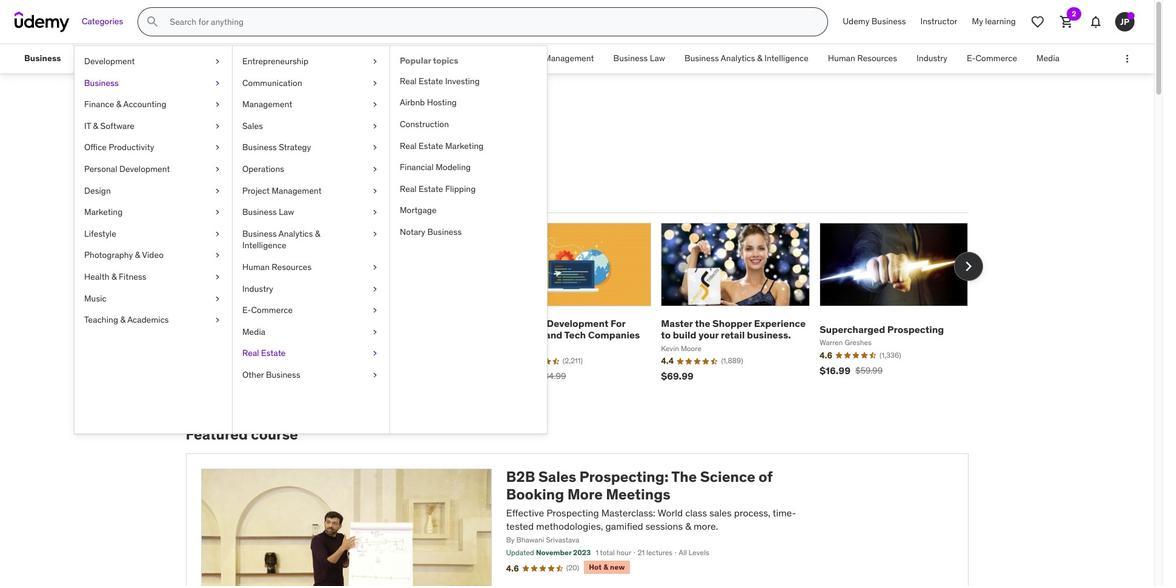 Task type: describe. For each thing, give the bounding box(es) containing it.
estate for investing
[[419, 76, 443, 87]]

0 horizontal spatial media link
[[233, 322, 390, 343]]

personal development
[[84, 164, 170, 175]]

business analytics & intelligence for bottommost 'business analytics & intelligence' link
[[242, 228, 320, 251]]

0 horizontal spatial industry
[[242, 283, 273, 294]]

hot
[[589, 563, 602, 572]]

0 horizontal spatial resources
[[272, 262, 312, 273]]

effective
[[507, 507, 545, 519]]

prospecting inside b2b sales prospecting: the science of booking more meetings effective prospecting masterclass: world class sales process, time- tested methodologies, gamified sessions & more. by bhawani srivastava
[[547, 507, 599, 519]]

airbnb hosting link
[[390, 92, 547, 114]]

1 horizontal spatial human resources link
[[819, 44, 908, 73]]

xsmall image for business strategy
[[370, 142, 380, 154]]

prospecting inside carousel element
[[888, 324, 945, 336]]

0 vertical spatial e-commerce
[[968, 53, 1018, 64]]

xsmall image for business
[[213, 77, 222, 89]]

1 vertical spatial courses
[[186, 155, 242, 173]]

real estate flipping
[[400, 184, 476, 194]]

experience
[[755, 318, 806, 330]]

udemy business
[[843, 16, 907, 27]]

real estate investing link
[[390, 71, 547, 92]]

xsmall image for management
[[370, 99, 380, 111]]

real estate link
[[233, 343, 390, 365]]

meetings
[[606, 486, 671, 504]]

new
[[610, 563, 625, 572]]

development for business
[[547, 318, 609, 330]]

retail
[[721, 329, 745, 341]]

1 horizontal spatial strategy
[[402, 53, 434, 64]]

1 vertical spatial business strategy link
[[233, 137, 390, 159]]

instructor
[[921, 16, 958, 27]]

business.
[[748, 329, 792, 341]]

real estate investing
[[400, 76, 480, 87]]

xsmall image for it & software
[[213, 121, 222, 132]]

categories
[[82, 16, 123, 27]]

1 horizontal spatial e-commerce link
[[958, 44, 1028, 73]]

1 horizontal spatial communication
[[242, 77, 302, 88]]

1 horizontal spatial entrepreneurship link
[[233, 51, 390, 73]]

featured course
[[186, 426, 298, 445]]

supercharged
[[820, 324, 886, 336]]

1 vertical spatial operations link
[[233, 159, 390, 180]]

notary business link
[[390, 222, 547, 243]]

health & fitness
[[84, 272, 146, 282]]

0 horizontal spatial e-commerce
[[242, 305, 293, 316]]

other
[[242, 370, 264, 381]]

more.
[[694, 521, 719, 533]]

xsmall image for development
[[213, 56, 222, 68]]

1 vertical spatial e-
[[242, 305, 251, 316]]

business strategy for the bottommost the business strategy link
[[242, 142, 311, 153]]

0 horizontal spatial entrepreneurship link
[[82, 44, 167, 73]]

project for topmost project management link
[[515, 53, 542, 64]]

1 horizontal spatial operations
[[454, 53, 496, 64]]

carousel element
[[186, 223, 984, 398]]

0 horizontal spatial strategy
[[279, 142, 311, 153]]

intelligence for the right 'business analytics & intelligence' link
[[765, 53, 809, 64]]

shopper
[[713, 318, 752, 330]]

wishlist image
[[1031, 15, 1046, 29]]

(20)
[[567, 564, 580, 573]]

xsmall image for office productivity
[[213, 142, 222, 154]]

the
[[696, 318, 711, 330]]

0 vertical spatial business strategy link
[[356, 44, 444, 73]]

0 vertical spatial media link
[[1028, 44, 1070, 73]]

1 horizontal spatial law
[[650, 53, 666, 64]]

& inside b2b sales prospecting: the science of booking more meetings effective prospecting masterclass: world class sales process, time- tested methodologies, gamified sessions & more. by bhawani srivastava
[[686, 521, 692, 533]]

financial modeling link
[[390, 157, 547, 179]]

xsmall image for music
[[213, 293, 222, 305]]

21 lectures
[[638, 549, 673, 558]]

all
[[679, 549, 687, 558]]

real estate element
[[390, 46, 547, 434]]

and
[[545, 329, 563, 341]]

xsmall image for entrepreneurship
[[370, 56, 380, 68]]

real for real estate
[[242, 348, 259, 359]]

1 vertical spatial commerce
[[251, 305, 293, 316]]

software
[[100, 121, 135, 131]]

1 vertical spatial media
[[242, 327, 266, 337]]

sessions
[[646, 521, 683, 533]]

airbnb
[[400, 97, 425, 108]]

business inside business analytics & intelligence
[[242, 228, 277, 239]]

featured
[[186, 426, 248, 445]]

design link
[[75, 180, 232, 202]]

master the shopper experience to build your retail business.
[[662, 318, 806, 341]]

xsmall image for human resources
[[370, 262, 380, 274]]

sales for sales
[[242, 121, 263, 131]]

business development for startups and tech companies
[[503, 318, 640, 341]]

development for personal
[[119, 164, 170, 175]]

trending button
[[261, 183, 307, 212]]

trending
[[264, 191, 305, 203]]

& for it & software
[[93, 121, 98, 131]]

class
[[686, 507, 708, 519]]

1 horizontal spatial e-
[[968, 53, 976, 64]]

21
[[638, 549, 645, 558]]

financial
[[400, 162, 434, 173]]

xsmall image for business analytics & intelligence
[[370, 228, 380, 240]]

photography
[[84, 250, 133, 261]]

most popular
[[188, 191, 249, 203]]

master
[[662, 318, 693, 330]]

b2b sales prospecting: the science of booking more meetings effective prospecting masterclass: world class sales process, time- tested methodologies, gamified sessions & more. by bhawani srivastava
[[507, 468, 797, 545]]

business inside real estate element
[[428, 227, 462, 238]]

0 horizontal spatial human resources link
[[233, 257, 390, 279]]

0 horizontal spatial communication
[[177, 53, 237, 64]]

estate for marketing
[[419, 140, 443, 151]]

real estate
[[242, 348, 286, 359]]

hot & new
[[589, 563, 625, 572]]

next image
[[959, 257, 979, 276]]

it
[[84, 121, 91, 131]]

human resources for right human resources link
[[829, 53, 898, 64]]

courses to get you started
[[186, 155, 368, 173]]

sales
[[710, 507, 732, 519]]

course
[[251, 426, 298, 445]]

xsmall image for project management
[[370, 185, 380, 197]]

tested
[[507, 521, 534, 533]]

investing
[[446, 76, 480, 87]]

1 horizontal spatial resources
[[858, 53, 898, 64]]

& inside business analytics & intelligence
[[315, 228, 320, 239]]

categories button
[[75, 7, 131, 36]]

xsmall image for industry
[[370, 283, 380, 295]]

science
[[701, 468, 756, 487]]

photography & video
[[84, 250, 164, 261]]

xsmall image for personal development
[[213, 164, 222, 176]]

0 horizontal spatial industry link
[[233, 279, 390, 300]]

prospecting:
[[580, 468, 669, 487]]

jp link
[[1111, 7, 1140, 36]]

productivity
[[109, 142, 154, 153]]

0 horizontal spatial operations
[[242, 164, 284, 175]]

for
[[611, 318, 626, 330]]

teaching & academics
[[84, 315, 169, 326]]

xsmall image for teaching & academics
[[213, 315, 222, 327]]

submit search image
[[146, 15, 160, 29]]

tech
[[565, 329, 586, 341]]

business analytics & intelligence for the right 'business analytics & intelligence' link
[[685, 53, 809, 64]]

updated
[[507, 549, 535, 558]]

human for right human resources link
[[829, 53, 856, 64]]

started
[[318, 155, 368, 173]]

companies
[[588, 329, 640, 341]]

0 horizontal spatial project management link
[[233, 180, 390, 202]]

real for real estate investing
[[400, 76, 417, 87]]

my learning link
[[965, 7, 1024, 36]]

world
[[658, 507, 683, 519]]

0 vertical spatial courses
[[241, 102, 320, 127]]

xsmall image for photography & video
[[213, 250, 222, 262]]

the
[[672, 468, 697, 487]]

2 link
[[1053, 7, 1082, 36]]

your
[[699, 329, 719, 341]]

& for health & fitness
[[111, 272, 117, 282]]

topics
[[433, 55, 459, 66]]

xsmall image for design
[[213, 185, 222, 197]]

1 vertical spatial management link
[[233, 94, 390, 116]]

& for photography & video
[[135, 250, 140, 261]]

process,
[[735, 507, 771, 519]]

1 horizontal spatial media
[[1037, 53, 1060, 64]]

personal development link
[[75, 159, 232, 180]]

music
[[84, 293, 107, 304]]

time-
[[773, 507, 797, 519]]

teaching
[[84, 315, 118, 326]]

to inside master the shopper experience to build your retail business.
[[662, 329, 671, 341]]



Task type: vqa. For each thing, say whether or not it's contained in the screenshot.
real estate investing
yes



Task type: locate. For each thing, give the bounding box(es) containing it.
other business
[[242, 370, 301, 381]]

e-
[[968, 53, 976, 64], [242, 305, 251, 316]]

xsmall image inside business law link
[[370, 207, 380, 219]]

notary business
[[400, 227, 462, 238]]

xsmall image for marketing
[[213, 207, 222, 219]]

startups
[[503, 329, 543, 341]]

communication
[[177, 53, 237, 64], [242, 77, 302, 88]]

1 vertical spatial operations
[[242, 164, 284, 175]]

most popular button
[[186, 183, 252, 212]]

xsmall image inside 'business analytics & intelligence' link
[[370, 228, 380, 240]]

real up financial
[[400, 140, 417, 151]]

xsmall image inside sales link
[[370, 121, 380, 132]]

office productivity
[[84, 142, 154, 153]]

0 horizontal spatial analytics
[[279, 228, 313, 239]]

business analytics & intelligence link
[[675, 44, 819, 73], [233, 224, 390, 257]]

1 vertical spatial intelligence
[[242, 240, 287, 251]]

of
[[759, 468, 773, 487]]

xsmall image inside teaching & academics link
[[213, 315, 222, 327]]

& inside 'link'
[[111, 272, 117, 282]]

media link up other business link at the bottom left of page
[[233, 322, 390, 343]]

accounting
[[123, 99, 166, 110]]

real for real estate flipping
[[400, 184, 417, 194]]

operations up real estate investing link
[[454, 53, 496, 64]]

1 vertical spatial e-commerce link
[[233, 300, 390, 322]]

office
[[84, 142, 107, 153]]

0 vertical spatial law
[[650, 53, 666, 64]]

0 horizontal spatial sales
[[186, 102, 237, 127]]

health
[[84, 272, 109, 282]]

0 vertical spatial to
[[246, 155, 260, 173]]

more
[[568, 486, 603, 504]]

0 horizontal spatial business analytics & intelligence link
[[233, 224, 390, 257]]

management link
[[246, 44, 316, 73], [233, 94, 390, 116]]

xsmall image inside health & fitness 'link'
[[213, 272, 222, 283]]

fitness
[[119, 272, 146, 282]]

1 vertical spatial industry
[[242, 283, 273, 294]]

0 vertical spatial project management link
[[505, 44, 604, 73]]

xsmall image for e-commerce
[[370, 305, 380, 317]]

0 vertical spatial e-
[[968, 53, 976, 64]]

0 vertical spatial media
[[1037, 53, 1060, 64]]

real down popular
[[400, 76, 417, 87]]

& for hot & new
[[604, 563, 609, 572]]

1 horizontal spatial commerce
[[976, 53, 1018, 64]]

0 vertical spatial business analytics & intelligence
[[685, 53, 809, 64]]

health & fitness link
[[75, 267, 232, 288]]

marketing up lifestyle
[[84, 207, 123, 218]]

xsmall image inside entrepreneurship link
[[370, 56, 380, 68]]

udemy
[[843, 16, 870, 27]]

xsmall image for other business
[[370, 370, 380, 382]]

methodologies,
[[537, 521, 604, 533]]

1 vertical spatial development
[[119, 164, 170, 175]]

e- down my
[[968, 53, 976, 64]]

1 vertical spatial project management link
[[233, 180, 390, 202]]

xsmall image inside finance & accounting link
[[213, 99, 222, 111]]

more subcategory menu links image
[[1122, 53, 1134, 65]]

1 horizontal spatial project management
[[515, 53, 594, 64]]

media
[[1037, 53, 1060, 64], [242, 327, 266, 337]]

teaching & academics link
[[75, 310, 232, 331]]

marketing
[[446, 140, 484, 151], [84, 207, 123, 218]]

& for teaching & academics
[[120, 315, 126, 326]]

e-commerce link up real estate link
[[233, 300, 390, 322]]

strategy up you
[[279, 142, 311, 153]]

entrepreneurship for the right entrepreneurship link
[[242, 56, 309, 67]]

0 horizontal spatial to
[[246, 155, 260, 173]]

strategy up real estate investing
[[402, 53, 434, 64]]

get
[[263, 155, 287, 173]]

my learning
[[973, 16, 1017, 27]]

development link
[[75, 51, 232, 73]]

xsmall image
[[370, 77, 380, 89], [213, 99, 222, 111], [213, 121, 222, 132], [213, 142, 222, 154], [370, 164, 380, 176], [213, 185, 222, 197], [370, 185, 380, 197], [370, 207, 380, 219], [370, 262, 380, 274], [213, 272, 222, 283], [370, 327, 380, 338], [370, 348, 380, 360]]

xsmall image for sales
[[370, 121, 380, 132]]

1 horizontal spatial project management link
[[505, 44, 604, 73]]

1 vertical spatial law
[[279, 207, 294, 218]]

shopping cart with 2 items image
[[1060, 15, 1075, 29]]

xsmall image inside the marketing link
[[213, 207, 222, 219]]

xsmall image for media
[[370, 327, 380, 338]]

business law link
[[604, 44, 675, 73], [233, 202, 390, 224]]

2 vertical spatial development
[[547, 318, 609, 330]]

0 vertical spatial human resources
[[829, 53, 898, 64]]

instructor link
[[914, 7, 965, 36]]

project management for topmost project management link
[[515, 53, 594, 64]]

to left build at the right of the page
[[662, 329, 671, 341]]

business analytics & intelligence
[[685, 53, 809, 64], [242, 228, 320, 251]]

xsmall image inside other business link
[[370, 370, 380, 382]]

1 vertical spatial strategy
[[279, 142, 311, 153]]

0 horizontal spatial business law
[[242, 207, 294, 218]]

business link down udemy image
[[15, 44, 71, 73]]

1 vertical spatial analytics
[[279, 228, 313, 239]]

xsmall image inside real estate link
[[370, 348, 380, 360]]

xsmall image for lifestyle
[[213, 228, 222, 240]]

finance & accounting link
[[75, 94, 232, 116]]

business inside business development for startups and tech companies
[[503, 318, 545, 330]]

development inside business development for startups and tech companies
[[547, 318, 609, 330]]

e- up real estate
[[242, 305, 251, 316]]

1 horizontal spatial business law link
[[604, 44, 675, 73]]

xsmall image
[[213, 56, 222, 68], [370, 56, 380, 68], [213, 77, 222, 89], [370, 99, 380, 111], [370, 121, 380, 132], [370, 142, 380, 154], [213, 164, 222, 176], [213, 207, 222, 219], [213, 228, 222, 240], [370, 228, 380, 240], [213, 250, 222, 262], [370, 283, 380, 295], [213, 293, 222, 305], [370, 305, 380, 317], [213, 315, 222, 327], [370, 370, 380, 382]]

arrow pointing to subcategory menu links image
[[71, 44, 82, 73]]

1 horizontal spatial sales
[[242, 121, 263, 131]]

xsmall image for operations
[[370, 164, 380, 176]]

marketing down construction 'link'
[[446, 140, 484, 151]]

0 horizontal spatial project
[[242, 185, 270, 196]]

1 vertical spatial marketing
[[84, 207, 123, 218]]

estate down financial modeling
[[419, 184, 443, 194]]

popular
[[400, 55, 431, 66]]

project for the left project management link
[[242, 185, 270, 196]]

human for human resources link to the left
[[242, 262, 270, 273]]

1 horizontal spatial industry link
[[908, 44, 958, 73]]

0 vertical spatial operations
[[454, 53, 496, 64]]

1 horizontal spatial operations link
[[444, 44, 505, 73]]

sales inside b2b sales prospecting: the science of booking more meetings effective prospecting masterclass: world class sales process, time- tested methodologies, gamified sessions & more. by bhawani srivastava
[[539, 468, 577, 487]]

media up real estate
[[242, 327, 266, 337]]

xsmall image inside the it & software link
[[213, 121, 222, 132]]

courses up courses to get you started
[[241, 102, 320, 127]]

0 vertical spatial project management
[[515, 53, 594, 64]]

sales link
[[233, 116, 390, 137]]

entrepreneurship down categories dropdown button
[[91, 53, 157, 64]]

1 horizontal spatial business link
[[75, 73, 232, 94]]

by
[[507, 536, 515, 545]]

xsmall image inside human resources link
[[370, 262, 380, 274]]

supercharged prospecting
[[820, 324, 945, 336]]

0 vertical spatial analytics
[[721, 53, 756, 64]]

1 horizontal spatial e-commerce
[[968, 53, 1018, 64]]

xsmall image for business law
[[370, 207, 380, 219]]

flipping
[[446, 184, 476, 194]]

total
[[600, 549, 615, 558]]

to left get
[[246, 155, 260, 173]]

1 vertical spatial communication
[[242, 77, 302, 88]]

0 horizontal spatial e-
[[242, 305, 251, 316]]

2 horizontal spatial sales
[[539, 468, 577, 487]]

construction link
[[390, 114, 547, 136]]

0 vertical spatial business strategy
[[366, 53, 434, 64]]

project down get
[[242, 185, 270, 196]]

xsmall image inside the music link
[[213, 293, 222, 305]]

0 vertical spatial business law link
[[604, 44, 675, 73]]

2023
[[573, 549, 591, 558]]

xsmall image inside the business strategy link
[[370, 142, 380, 154]]

build
[[673, 329, 697, 341]]

business strategy up courses to get you started
[[242, 142, 311, 153]]

1 vertical spatial project
[[242, 185, 270, 196]]

project
[[515, 53, 542, 64], [242, 185, 270, 196]]

supercharged prospecting link
[[820, 324, 945, 336]]

estate up other business at the left of page
[[261, 348, 286, 359]]

business link
[[15, 44, 71, 73], [75, 73, 232, 94]]

business strategy up real estate investing
[[366, 53, 434, 64]]

1 horizontal spatial business analytics & intelligence link
[[675, 44, 819, 73]]

real up "other"
[[242, 348, 259, 359]]

& for finance & accounting
[[116, 99, 122, 110]]

strategy
[[402, 53, 434, 64], [279, 142, 311, 153]]

xsmall image inside development link
[[213, 56, 222, 68]]

0 horizontal spatial law
[[279, 207, 294, 218]]

0 vertical spatial e-commerce link
[[958, 44, 1028, 73]]

0 vertical spatial project
[[515, 53, 542, 64]]

gamified
[[606, 521, 644, 533]]

0 horizontal spatial business strategy
[[242, 142, 311, 153]]

1 horizontal spatial business analytics & intelligence
[[685, 53, 809, 64]]

0 horizontal spatial human resources
[[242, 262, 312, 273]]

0 vertical spatial communication
[[177, 53, 237, 64]]

booking
[[507, 486, 565, 504]]

1 horizontal spatial project
[[515, 53, 542, 64]]

estate inside "link"
[[419, 184, 443, 194]]

xsmall image inside personal development link
[[213, 164, 222, 176]]

1 horizontal spatial human resources
[[829, 53, 898, 64]]

estate for flipping
[[419, 184, 443, 194]]

levels
[[689, 549, 710, 558]]

operations link up "investing"
[[444, 44, 505, 73]]

xsmall image inside the management link
[[370, 99, 380, 111]]

1 total hour
[[596, 549, 632, 558]]

e-commerce
[[968, 53, 1018, 64], [242, 305, 293, 316]]

masterclass:
[[602, 507, 656, 519]]

analytics inside business analytics & intelligence
[[279, 228, 313, 239]]

0 vertical spatial development
[[84, 56, 135, 67]]

learning
[[986, 16, 1017, 27]]

real estate flipping link
[[390, 179, 547, 200]]

entrepreneurship for the leftmost entrepreneurship link
[[91, 53, 157, 64]]

media down 'wishlist' image
[[1037, 53, 1060, 64]]

operations link up trending
[[233, 159, 390, 180]]

1 horizontal spatial industry
[[917, 53, 948, 64]]

xsmall image inside business link
[[213, 77, 222, 89]]

lifestyle link
[[75, 224, 232, 245]]

courses up most popular
[[186, 155, 242, 173]]

1 vertical spatial media link
[[233, 322, 390, 343]]

real down financial
[[400, 184, 417, 194]]

1 horizontal spatial business law
[[614, 53, 666, 64]]

0 vertical spatial operations link
[[444, 44, 505, 73]]

0 vertical spatial intelligence
[[765, 53, 809, 64]]

human resources for human resources link to the left
[[242, 262, 312, 273]]

notifications image
[[1089, 15, 1104, 29]]

0 vertical spatial resources
[[858, 53, 898, 64]]

popular topics
[[400, 55, 459, 66]]

analytics for bottommost 'business analytics & intelligence' link
[[279, 228, 313, 239]]

1 vertical spatial human
[[242, 262, 270, 273]]

resources
[[858, 53, 898, 64], [272, 262, 312, 273]]

xsmall image for real estate
[[370, 348, 380, 360]]

1 vertical spatial business law link
[[233, 202, 390, 224]]

you
[[290, 155, 315, 173]]

intelligence for bottommost 'business analytics & intelligence' link
[[242, 240, 287, 251]]

xsmall image inside photography & video link
[[213, 250, 222, 262]]

business strategy for topmost the business strategy link
[[366, 53, 434, 64]]

1 vertical spatial business analytics & intelligence link
[[233, 224, 390, 257]]

0 vertical spatial industry
[[917, 53, 948, 64]]

e-commerce up real estate
[[242, 305, 293, 316]]

4.6
[[507, 564, 519, 575]]

1 horizontal spatial business strategy
[[366, 53, 434, 64]]

commerce down 'my learning' link
[[976, 53, 1018, 64]]

0 horizontal spatial entrepreneurship
[[91, 53, 157, 64]]

1 horizontal spatial intelligence
[[765, 53, 809, 64]]

analytics for the right 'business analytics & intelligence' link
[[721, 53, 756, 64]]

e-commerce link
[[958, 44, 1028, 73], [233, 300, 390, 322]]

e-commerce down 'my learning' link
[[968, 53, 1018, 64]]

media link down 'wishlist' image
[[1028, 44, 1070, 73]]

human resources link
[[819, 44, 908, 73], [233, 257, 390, 279]]

&
[[758, 53, 763, 64], [116, 99, 122, 110], [93, 121, 98, 131], [315, 228, 320, 239], [135, 250, 140, 261], [111, 272, 117, 282], [120, 315, 126, 326], [686, 521, 692, 533], [604, 563, 609, 572]]

management
[[256, 53, 306, 64], [544, 53, 594, 64], [242, 99, 293, 110], [272, 185, 322, 196]]

udemy image
[[15, 12, 70, 32]]

0 horizontal spatial commerce
[[251, 305, 293, 316]]

1 vertical spatial business law
[[242, 207, 294, 218]]

entrepreneurship up the sales courses
[[242, 56, 309, 67]]

1 horizontal spatial to
[[662, 329, 671, 341]]

mortgage
[[400, 205, 437, 216]]

airbnb hosting
[[400, 97, 457, 108]]

notary
[[400, 227, 426, 238]]

xsmall image inside project management link
[[370, 185, 380, 197]]

you have alerts image
[[1128, 12, 1135, 19]]

project management for the left project management link
[[242, 185, 322, 196]]

xsmall image inside "design" link
[[213, 185, 222, 197]]

hour
[[617, 549, 632, 558]]

commerce up real estate
[[251, 305, 293, 316]]

estate up financial modeling
[[419, 140, 443, 151]]

estate down popular topics
[[419, 76, 443, 87]]

hosting
[[427, 97, 457, 108]]

finance & accounting
[[84, 99, 166, 110]]

Search for anything text field
[[168, 12, 814, 32]]

modeling
[[436, 162, 471, 173]]

1 horizontal spatial media link
[[1028, 44, 1070, 73]]

music link
[[75, 288, 232, 310]]

1 horizontal spatial entrepreneurship
[[242, 56, 309, 67]]

0 horizontal spatial business law link
[[233, 202, 390, 224]]

real for real estate marketing
[[400, 140, 417, 151]]

1 vertical spatial industry link
[[233, 279, 390, 300]]

0 horizontal spatial business link
[[15, 44, 71, 73]]

1 vertical spatial prospecting
[[547, 507, 599, 519]]

courses
[[241, 102, 320, 127], [186, 155, 242, 173]]

marketing inside real estate element
[[446, 140, 484, 151]]

1 horizontal spatial analytics
[[721, 53, 756, 64]]

all levels
[[679, 549, 710, 558]]

xsmall image inside lifestyle link
[[213, 228, 222, 240]]

0 horizontal spatial e-commerce link
[[233, 300, 390, 322]]

project down search for anything text field
[[515, 53, 542, 64]]

xsmall image for health & fitness
[[213, 272, 222, 283]]

updated november 2023
[[507, 549, 591, 558]]

operations up trending
[[242, 164, 284, 175]]

srivastava
[[546, 536, 580, 545]]

xsmall image for finance & accounting
[[213, 99, 222, 111]]

real inside "link"
[[400, 184, 417, 194]]

business link up accounting
[[75, 73, 232, 94]]

academics
[[127, 315, 169, 326]]

mortgage link
[[390, 200, 547, 222]]

0 vertical spatial management link
[[246, 44, 316, 73]]

prospecting
[[888, 324, 945, 336], [547, 507, 599, 519]]

sales for sales courses
[[186, 102, 237, 127]]

2
[[1073, 9, 1077, 18]]

0 vertical spatial business law
[[614, 53, 666, 64]]

xsmall image inside the office productivity link
[[213, 142, 222, 154]]

xsmall image for communication
[[370, 77, 380, 89]]

design
[[84, 185, 111, 196]]

entrepreneurship
[[91, 53, 157, 64], [242, 56, 309, 67]]

e-commerce link down 'my learning' link
[[958, 44, 1028, 73]]



